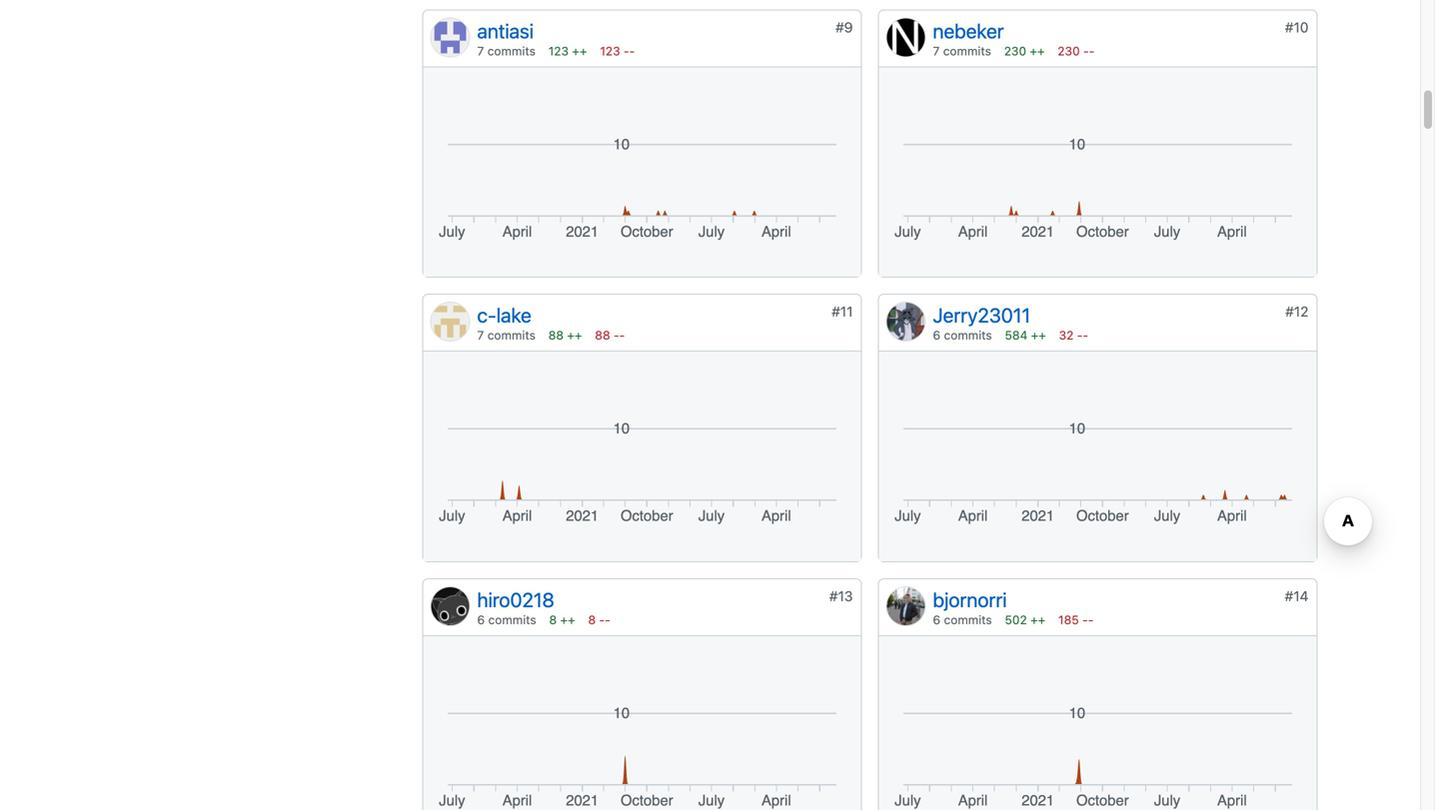 Task type: locate. For each thing, give the bounding box(es) containing it.
++ left 230 --
[[1030, 44, 1045, 58]]

1 230 from the left
[[1004, 44, 1027, 58]]

230
[[1004, 44, 1027, 58], [1058, 44, 1080, 58]]

1 horizontal spatial 88
[[595, 329, 611, 343]]

commits down jerry23011
[[944, 329, 992, 343]]

6 commits link down bjornorri link
[[933, 613, 992, 627]]

6 commits link down jerry23011
[[933, 329, 992, 343]]

7
[[477, 44, 484, 58], [933, 44, 940, 58], [477, 329, 484, 343]]

6 commits link down 'hiro0218' link
[[477, 613, 537, 627]]

7 commits
[[477, 44, 536, 58], [933, 44, 992, 58], [477, 329, 536, 343]]

1 88 from the left
[[549, 329, 564, 343]]

6 commits down jerry23011
[[933, 329, 992, 343]]

nebeker link
[[933, 19, 1004, 42]]

230 left 230 --
[[1004, 44, 1027, 58]]

2 88 from the left
[[595, 329, 611, 343]]

7 commits link
[[477, 44, 536, 58], [933, 44, 992, 58], [477, 329, 536, 343]]

8
[[549, 613, 557, 627], [588, 613, 596, 627]]

1 horizontal spatial 123
[[600, 44, 621, 58]]

6
[[933, 329, 941, 343], [477, 613, 485, 627], [933, 613, 941, 627]]

2 230 from the left
[[1058, 44, 1080, 58]]

7 right nebeker icon
[[933, 44, 940, 58]]

commits for antiasi
[[488, 44, 536, 58]]

6 commits
[[933, 329, 992, 343], [477, 613, 537, 627], [933, 613, 992, 627]]

88 left 88 --
[[549, 329, 564, 343]]

7 commits link down antiasi
[[477, 44, 536, 58]]

1 123 from the left
[[549, 44, 569, 58]]

8 for 8 ++
[[549, 613, 557, 627]]

7 commits for antiasi
[[477, 44, 536, 58]]

584
[[1005, 329, 1028, 343]]

7 commits down antiasi
[[477, 44, 536, 58]]

6 right jerry23011 image
[[933, 329, 941, 343]]

7 commits link for antiasi
[[477, 44, 536, 58]]

7 commits for nebeker
[[933, 44, 992, 58]]

-
[[624, 44, 630, 58], [630, 44, 635, 58], [1084, 44, 1089, 58], [1089, 44, 1095, 58], [614, 329, 620, 343], [620, 329, 625, 343], [1078, 329, 1083, 343], [1083, 329, 1089, 343], [599, 613, 605, 627], [605, 613, 611, 627], [1083, 613, 1088, 627], [1088, 613, 1094, 627]]

230 for 230 --
[[1058, 44, 1080, 58]]

230 right 230 ++
[[1058, 44, 1080, 58]]

88 ++
[[549, 329, 582, 343]]

7 for c-lake
[[477, 329, 484, 343]]

230 for 230 ++
[[1004, 44, 1027, 58]]

88
[[549, 329, 564, 343], [595, 329, 611, 343]]

123 ++
[[549, 44, 587, 58]]

185
[[1059, 613, 1079, 627]]

#10
[[1286, 19, 1309, 35]]

6 commits down 'hiro0218' link
[[477, 613, 537, 627]]

1 horizontal spatial 8
[[588, 613, 596, 627]]

commits for jerry23011
[[944, 329, 992, 343]]

bjornorri
[[933, 588, 1007, 612]]

7 commits down nebeker
[[933, 44, 992, 58]]

c-
[[477, 304, 497, 327]]

++ right 502 on the right of page
[[1031, 613, 1046, 627]]

nebeker
[[933, 19, 1004, 42]]

8 down hiro0218
[[549, 613, 557, 627]]

7 down antiasi
[[477, 44, 484, 58]]

0 horizontal spatial 230
[[1004, 44, 1027, 58]]

123 left 123 --
[[549, 44, 569, 58]]

#11
[[832, 304, 853, 320]]

88 --
[[595, 329, 625, 343]]

123
[[549, 44, 569, 58], [600, 44, 621, 58]]

0 horizontal spatial 8
[[549, 613, 557, 627]]

jerry23011 image
[[887, 303, 925, 341]]

++ for antiasi
[[572, 44, 587, 58]]

1 8 from the left
[[549, 613, 557, 627]]

antiasi image
[[431, 18, 469, 56]]

6 commits for hiro0218
[[477, 613, 537, 627]]

88 right 88 ++
[[595, 329, 611, 343]]

0 horizontal spatial 123
[[549, 44, 569, 58]]

++ left 8 --
[[560, 613, 576, 627]]

123 right 123 ++
[[600, 44, 621, 58]]

bjornorri link
[[933, 588, 1007, 612]]

6 right hiro0218 icon
[[477, 613, 485, 627]]

7 commits link down nebeker
[[933, 44, 992, 58]]

6 commits link for hiro0218
[[477, 613, 537, 627]]

commits for hiro0218
[[488, 613, 537, 627]]

commits down lake
[[488, 329, 536, 343]]

++ right 584
[[1031, 329, 1047, 343]]

6 right bjornorri icon
[[933, 613, 941, 627]]

7 commits for c-lake
[[477, 329, 536, 343]]

6 commits link for jerry23011
[[933, 329, 992, 343]]

2 8 from the left
[[588, 613, 596, 627]]

6 commits down bjornorri link
[[933, 613, 992, 627]]

jerry23011
[[933, 304, 1031, 327]]

#12
[[1286, 304, 1309, 320]]

123 --
[[600, 44, 635, 58]]

commits down bjornorri link
[[944, 613, 992, 627]]

++ for hiro0218
[[560, 613, 576, 627]]

1 horizontal spatial 230
[[1058, 44, 1080, 58]]

8 ++
[[549, 613, 576, 627]]

7 commits link down the c-lake link on the top left
[[477, 329, 536, 343]]

88 for 88 ++
[[549, 329, 564, 343]]

2 123 from the left
[[600, 44, 621, 58]]

++
[[572, 44, 587, 58], [1030, 44, 1045, 58], [567, 329, 582, 343], [1031, 329, 1047, 343], [560, 613, 576, 627], [1031, 613, 1046, 627]]

commits down nebeker
[[944, 44, 992, 58]]

commits down antiasi
[[488, 44, 536, 58]]

++ left 88 --
[[567, 329, 582, 343]]

7 down c-
[[477, 329, 484, 343]]

commits down 'hiro0218' link
[[488, 613, 537, 627]]

0 horizontal spatial 88
[[549, 329, 564, 343]]

8 right 8 ++
[[588, 613, 596, 627]]

6 commits link
[[933, 329, 992, 343], [477, 613, 537, 627], [933, 613, 992, 627]]

88 for 88 --
[[595, 329, 611, 343]]

++ left 123 --
[[572, 44, 587, 58]]

32
[[1059, 329, 1074, 343]]

7 commits down the c-lake link on the top left
[[477, 329, 536, 343]]

commits
[[488, 44, 536, 58], [944, 44, 992, 58], [488, 329, 536, 343], [944, 329, 992, 343], [488, 613, 537, 627], [944, 613, 992, 627]]



Task type: describe. For each thing, give the bounding box(es) containing it.
6 for jerry23011
[[933, 329, 941, 343]]

7 commits link for c-lake
[[477, 329, 536, 343]]

++ for c-lake
[[567, 329, 582, 343]]

6 commits for bjornorri
[[933, 613, 992, 627]]

lake
[[497, 304, 532, 327]]

c-lake link
[[477, 304, 532, 327]]

antiasi
[[477, 19, 534, 42]]

c-lake
[[477, 304, 532, 327]]

commits for bjornorri
[[944, 613, 992, 627]]

123 for 123 ++
[[549, 44, 569, 58]]

c lake image
[[431, 303, 469, 341]]

hiro0218 link
[[477, 588, 555, 612]]

584 ++
[[1005, 329, 1047, 343]]

8 for 8 --
[[588, 613, 596, 627]]

antiasi link
[[477, 19, 534, 42]]

6 commits link for bjornorri
[[933, 613, 992, 627]]

bjornorri image
[[887, 588, 925, 626]]

8 --
[[588, 613, 611, 627]]

hiro0218
[[477, 588, 555, 612]]

185 --
[[1059, 613, 1094, 627]]

jerry23011 link
[[933, 304, 1031, 327]]

502
[[1005, 613, 1028, 627]]

commits for c-lake
[[488, 329, 536, 343]]

230 ++
[[1004, 44, 1045, 58]]

++ for nebeker
[[1030, 44, 1045, 58]]

hiro0218 image
[[431, 588, 469, 626]]

6 commits for jerry23011
[[933, 329, 992, 343]]

commits for nebeker
[[944, 44, 992, 58]]

#13
[[830, 588, 853, 605]]

6 for hiro0218
[[477, 613, 485, 627]]

#9
[[836, 19, 853, 35]]

7 commits link for nebeker
[[933, 44, 992, 58]]

230 --
[[1058, 44, 1095, 58]]

++ for jerry23011
[[1031, 329, 1047, 343]]

#14
[[1285, 588, 1309, 605]]

123 for 123 --
[[600, 44, 621, 58]]

++ for bjornorri
[[1031, 613, 1046, 627]]

502 ++
[[1005, 613, 1046, 627]]

6 for bjornorri
[[933, 613, 941, 627]]

7 for antiasi
[[477, 44, 484, 58]]

32 --
[[1059, 329, 1089, 343]]

nebeker image
[[887, 18, 925, 56]]

7 for nebeker
[[933, 44, 940, 58]]



Task type: vqa. For each thing, say whether or not it's contained in the screenshot.


